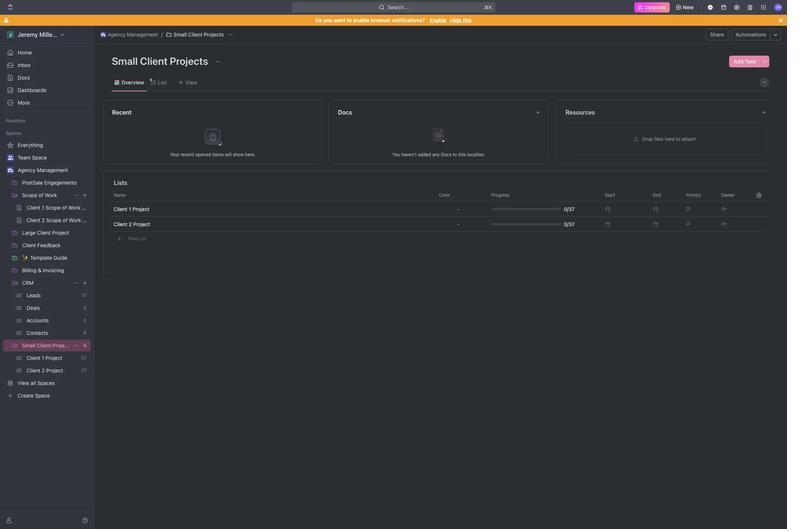 Task type: locate. For each thing, give the bounding box(es) containing it.
client feedback link
[[22, 240, 89, 252]]

owner
[[721, 192, 735, 198]]

1 vertical spatial scope
[[45, 205, 61, 211]]

1 horizontal spatial client 1 project link
[[114, 206, 149, 212]]

1 vertical spatial projects
[[170, 55, 208, 67]]

show
[[233, 152, 244, 157]]

scope down scope of work link
[[45, 205, 61, 211]]

8
[[83, 318, 86, 323]]

1 vertical spatial list
[[139, 236, 146, 241]]

do
[[315, 17, 322, 23]]

small client projects
[[173, 31, 224, 38], [112, 55, 210, 67], [22, 343, 73, 349]]

scope down postsale at the top left
[[22, 192, 37, 198]]

1 horizontal spatial agency management
[[108, 31, 158, 38]]

client 2 project up view all spaces link
[[27, 368, 63, 374]]

0 horizontal spatial new
[[128, 236, 138, 241]]

1 vertical spatial of
[[62, 205, 67, 211]]

add task
[[734, 58, 756, 65]]

1 horizontal spatial agency management link
[[98, 30, 160, 39]]

1 0/37 from the top
[[564, 206, 575, 212]]

client 1 project link
[[114, 206, 149, 212], [27, 353, 78, 364]]

1 vertical spatial agency management
[[18, 167, 68, 173]]

0 vertical spatial new
[[683, 4, 694, 10]]

agency management inside sidebar 'navigation'
[[18, 167, 68, 173]]

scope up large client project link
[[46, 217, 61, 224]]

0 vertical spatial projects
[[204, 31, 224, 38]]

new button
[[673, 1, 698, 13]]

drop
[[642, 136, 653, 142]]

1 vertical spatial agency
[[18, 167, 36, 173]]

postsale
[[22, 180, 43, 186]]

small client projects up 'list' link
[[112, 55, 210, 67]]

to
[[347, 17, 352, 23], [676, 136, 681, 142], [453, 152, 457, 157]]

6
[[83, 330, 86, 336]]

0 vertical spatial dropdown menu image
[[457, 206, 460, 212]]

client 1 project link down contacts link
[[27, 353, 78, 364]]

1 dropdown menu image from the top
[[457, 206, 460, 212]]

small
[[173, 31, 187, 38], [112, 55, 138, 67], [22, 343, 36, 349]]

new for new list
[[128, 236, 138, 241]]

priority
[[686, 192, 701, 198]]

0 vertical spatial this
[[463, 17, 472, 23]]

small client projects link right "/"
[[164, 30, 226, 39]]

scope of work
[[22, 192, 57, 198]]

small down contacts
[[22, 343, 36, 349]]

1 up view all spaces link
[[42, 355, 44, 361]]

will
[[225, 152, 232, 157]]

0 vertical spatial 0/37
[[564, 206, 575, 212]]

1 horizontal spatial new
[[683, 4, 694, 10]]

1 vertical spatial this
[[458, 152, 466, 157]]

1 horizontal spatial client 2 project
[[114, 221, 150, 227]]

you
[[392, 152, 400, 157]]

0 vertical spatial view
[[185, 79, 197, 85]]

small client projects right "/"
[[173, 31, 224, 38]]

2 vertical spatial small client projects
[[22, 343, 73, 349]]

client
[[188, 31, 202, 38], [140, 55, 168, 67], [27, 205, 40, 211], [114, 206, 127, 212], [27, 217, 40, 224], [114, 221, 127, 227], [37, 230, 51, 236], [22, 242, 36, 249], [37, 343, 51, 349], [27, 355, 40, 361], [27, 368, 40, 374]]

dropdown menu image up new list button at the top of page
[[457, 221, 460, 227]]

1 vertical spatial client 2 project
[[27, 368, 63, 374]]

1 up new list
[[129, 206, 131, 212]]

scope of work link
[[22, 190, 70, 201]]

project
[[133, 206, 149, 212], [133, 221, 150, 227], [52, 230, 69, 236], [45, 355, 62, 361], [46, 368, 63, 374]]

recent
[[112, 109, 132, 116]]

location.
[[467, 152, 485, 157]]

agency management
[[108, 31, 158, 38], [18, 167, 68, 173]]

work down postsale engagements
[[45, 192, 57, 198]]

1 vertical spatial dropdown menu image
[[457, 221, 460, 227]]

view left all at bottom left
[[18, 380, 29, 387]]

view for view all spaces
[[18, 380, 29, 387]]

crm link
[[22, 277, 70, 289]]

new inside "button"
[[683, 4, 694, 10]]

agency management up postsale engagements
[[18, 167, 68, 173]]

0 vertical spatial 37
[[81, 356, 86, 361]]

1
[[42, 205, 44, 211], [129, 206, 131, 212], [42, 355, 44, 361]]

0 horizontal spatial client 1 project link
[[27, 353, 78, 364]]

small client projects link
[[164, 30, 226, 39], [22, 340, 73, 352]]

opened
[[195, 152, 211, 157]]

2 0/37 from the top
[[564, 221, 575, 227]]

added
[[418, 152, 431, 157]]

start
[[605, 192, 615, 198]]

agency management link down team space link
[[18, 165, 89, 176]]

0 horizontal spatial client 1 project
[[27, 355, 62, 361]]

1 vertical spatial 0/37
[[564, 221, 575, 227]]

of down client 1 scope of work docs link
[[63, 217, 67, 224]]

0 horizontal spatial to
[[347, 17, 352, 23]]

0 vertical spatial to
[[347, 17, 352, 23]]

1 vertical spatial view
[[18, 380, 29, 387]]

0 horizontal spatial agency management
[[18, 167, 68, 173]]

client 2 project up new list
[[114, 221, 150, 227]]

1 horizontal spatial list
[[158, 79, 167, 85]]

business time image
[[8, 168, 13, 173]]

0 vertical spatial list
[[158, 79, 167, 85]]

lists
[[114, 180, 127, 186]]

work up client 2 scope of work docs
[[68, 205, 80, 211]]

agency management link left "/"
[[98, 30, 160, 39]]

1 vertical spatial work
[[68, 205, 80, 211]]

small client projects down contacts link
[[22, 343, 73, 349]]

0 vertical spatial spaces
[[6, 131, 22, 136]]

end button
[[648, 189, 682, 201]]

browser
[[371, 17, 391, 23]]

1 vertical spatial client 2 project link
[[27, 365, 78, 377]]

tree containing everything
[[3, 139, 95, 402]]

0 vertical spatial client 2 project link
[[114, 221, 150, 227]]

work for 2
[[69, 217, 81, 224]]

spaces up create space link
[[37, 380, 55, 387]]

client 1 project up view all spaces link
[[27, 355, 62, 361]]

1 vertical spatial small client projects link
[[22, 340, 73, 352]]

1 down scope of work link
[[42, 205, 44, 211]]

0 vertical spatial agency management link
[[98, 30, 160, 39]]

1 vertical spatial client 1 project
[[27, 355, 62, 361]]

view right 'list' link
[[185, 79, 197, 85]]

0 vertical spatial small client projects
[[173, 31, 224, 38]]

client 1 project link down name
[[114, 206, 149, 212]]

0 horizontal spatial client 2 project link
[[27, 365, 78, 377]]

✨ template guide link
[[22, 252, 89, 264]]

space for team space
[[32, 155, 47, 161]]

view
[[185, 79, 197, 85], [18, 380, 29, 387]]

more button
[[3, 97, 91, 109]]

space down "everything" link
[[32, 155, 47, 161]]

this
[[463, 17, 472, 23], [458, 152, 466, 157]]

items
[[212, 152, 224, 157]]

1 horizontal spatial spaces
[[37, 380, 55, 387]]

new inside button
[[128, 236, 138, 241]]

0 horizontal spatial agency
[[18, 167, 36, 173]]

here
[[665, 136, 675, 142]]

files
[[654, 136, 663, 142]]

1 horizontal spatial small
[[112, 55, 138, 67]]

1 37 from the top
[[81, 356, 86, 361]]

new list button
[[111, 232, 768, 245]]

0 horizontal spatial agency management link
[[18, 165, 89, 176]]

2 vertical spatial small
[[22, 343, 36, 349]]

management
[[127, 31, 158, 38], [37, 167, 68, 173]]

management left "/"
[[127, 31, 158, 38]]

billing & invoicing link
[[22, 265, 89, 277]]

0 vertical spatial small
[[173, 31, 187, 38]]

1 horizontal spatial client 2 project link
[[114, 221, 150, 227]]

2 vertical spatial to
[[453, 152, 457, 157]]

agency right business time image at the top of the page
[[108, 31, 126, 38]]

0 horizontal spatial small client projects link
[[22, 340, 73, 352]]

0/37 for client 2 project
[[564, 221, 575, 227]]

agency down team
[[18, 167, 36, 173]]

2 vertical spatial of
[[63, 217, 67, 224]]

management down team space link
[[37, 167, 68, 173]]

37
[[81, 356, 86, 361], [81, 368, 86, 374]]

small client projects link down contacts link
[[22, 340, 73, 352]]

client 1 project
[[114, 206, 149, 212], [27, 355, 62, 361]]

to right here
[[676, 136, 681, 142]]

2 up view all spaces link
[[42, 368, 45, 374]]

37 for client 1 project
[[81, 356, 86, 361]]

to right want
[[347, 17, 352, 23]]

drop files here to attach
[[642, 136, 696, 142]]

spaces
[[6, 131, 22, 136], [37, 380, 55, 387]]

start button
[[600, 189, 648, 201]]

/
[[161, 31, 163, 38]]

1 horizontal spatial management
[[127, 31, 158, 38]]

accounts
[[27, 318, 49, 324]]

2 up new list
[[129, 221, 132, 227]]

1 vertical spatial management
[[37, 167, 68, 173]]

small up overview link
[[112, 55, 138, 67]]

space down view all spaces link
[[35, 393, 50, 399]]

tree
[[3, 139, 95, 402]]

progress button
[[487, 189, 596, 201]]

1 vertical spatial 37
[[81, 368, 86, 374]]

2 vertical spatial projects
[[52, 343, 73, 349]]

of up client 2 scope of work docs
[[62, 205, 67, 211]]

0 horizontal spatial list
[[139, 236, 146, 241]]

agency inside sidebar 'navigation'
[[18, 167, 36, 173]]

client 2 project link up view all spaces link
[[27, 365, 78, 377]]

1 horizontal spatial client 1 project
[[114, 206, 149, 212]]

0 vertical spatial client 1 project link
[[114, 206, 149, 212]]

0 vertical spatial scope
[[22, 192, 37, 198]]

client 1 project down name
[[114, 206, 149, 212]]

view inside button
[[185, 79, 197, 85]]

0 horizontal spatial small
[[22, 343, 36, 349]]

37 for client 2 project
[[81, 368, 86, 374]]

small right "/"
[[173, 31, 187, 38]]

inbox link
[[3, 59, 91, 71]]

jm button
[[772, 1, 784, 13]]

2 37 from the top
[[81, 368, 86, 374]]

2 horizontal spatial to
[[676, 136, 681, 142]]

spaces down favorites button
[[6, 131, 22, 136]]

work down client 1 scope of work docs link
[[69, 217, 81, 224]]

0 vertical spatial of
[[39, 192, 43, 198]]

2 dropdown menu image from the top
[[457, 221, 460, 227]]

1 vertical spatial spaces
[[37, 380, 55, 387]]

2 vertical spatial work
[[69, 217, 81, 224]]

2 vertical spatial scope
[[46, 217, 61, 224]]

hide
[[450, 17, 461, 23]]

1 horizontal spatial small client projects link
[[164, 30, 226, 39]]

new for new
[[683, 4, 694, 10]]

inbox
[[18, 62, 31, 68]]

automations button
[[732, 29, 770, 40]]

scope for 1
[[45, 205, 61, 211]]

dropdown menu image for client 2 project
[[457, 221, 460, 227]]

to right any on the top right of the page
[[453, 152, 457, 157]]

no recent items image
[[198, 122, 228, 152]]

✨
[[22, 255, 29, 261]]

of down postsale at the top left
[[39, 192, 43, 198]]

0 vertical spatial agency management
[[108, 31, 158, 38]]

space for create space
[[35, 393, 50, 399]]

name
[[114, 192, 126, 198]]

this left location.
[[458, 152, 466, 157]]

1 horizontal spatial agency
[[108, 31, 126, 38]]

agency management left "/"
[[108, 31, 158, 38]]

this right hide
[[463, 17, 472, 23]]

0 horizontal spatial client 2 project
[[27, 368, 63, 374]]

dropdown menu image down color 'button'
[[457, 206, 460, 212]]

0 vertical spatial space
[[32, 155, 47, 161]]

1 horizontal spatial view
[[185, 79, 197, 85]]

1 vertical spatial to
[[676, 136, 681, 142]]

new
[[683, 4, 694, 10], [128, 236, 138, 241]]

everything
[[18, 142, 43, 148]]

everything link
[[3, 139, 89, 151]]

0 horizontal spatial management
[[37, 167, 68, 173]]

contacts
[[27, 330, 48, 336]]

postsale engagements link
[[22, 177, 89, 189]]

dropdown menu image
[[457, 206, 460, 212], [457, 221, 460, 227]]

0 horizontal spatial view
[[18, 380, 29, 387]]

lists button
[[114, 179, 766, 187]]

scope
[[22, 192, 37, 198], [45, 205, 61, 211], [46, 217, 61, 224]]

0 vertical spatial small client projects link
[[164, 30, 226, 39]]

client 2 project link up new list
[[114, 221, 150, 227]]

enable
[[430, 17, 446, 23]]

0 horizontal spatial spaces
[[6, 131, 22, 136]]

dashboards link
[[3, 84, 91, 96]]

client 2 project link
[[114, 221, 150, 227], [27, 365, 78, 377]]

list
[[158, 79, 167, 85], [139, 236, 146, 241]]

work
[[45, 192, 57, 198], [68, 205, 80, 211], [69, 217, 81, 224]]

1 vertical spatial space
[[35, 393, 50, 399]]

view inside sidebar 'navigation'
[[18, 380, 29, 387]]

1 vertical spatial new
[[128, 236, 138, 241]]



Task type: vqa. For each thing, say whether or not it's contained in the screenshot.
"Deals"
yes



Task type: describe. For each thing, give the bounding box(es) containing it.
1 vertical spatial agency management link
[[18, 165, 89, 176]]

j
[[9, 32, 12, 37]]

home link
[[3, 47, 91, 59]]

accounts link
[[27, 315, 81, 327]]

scope for 2
[[46, 217, 61, 224]]

0/37 for client 1 project
[[564, 206, 575, 212]]

client 1 project inside sidebar 'navigation'
[[27, 355, 62, 361]]

task
[[745, 58, 756, 65]]

projects inside sidebar 'navigation'
[[52, 343, 73, 349]]

create space link
[[3, 390, 89, 402]]

miller's
[[39, 31, 59, 38]]

2 horizontal spatial small
[[173, 31, 187, 38]]

resources
[[566, 109, 595, 116]]

view button
[[176, 74, 200, 91]]

view button
[[176, 77, 200, 88]]

create
[[18, 393, 34, 399]]

add
[[734, 58, 744, 65]]

client 1 scope of work docs link
[[27, 202, 94, 214]]

jeremy miller's workspace, , element
[[7, 31, 14, 38]]

more
[[18, 100, 30, 106]]

management inside sidebar 'navigation'
[[37, 167, 68, 173]]

view for view
[[185, 79, 197, 85]]

tree inside sidebar 'navigation'
[[3, 139, 95, 402]]

⌘k
[[484, 4, 492, 10]]

leads
[[27, 292, 41, 299]]

share button
[[706, 29, 729, 41]]

large client project
[[22, 230, 69, 236]]

dropdown menu image for client 1 project
[[457, 206, 460, 212]]

1 vertical spatial small
[[112, 55, 138, 67]]

invoicing
[[43, 267, 64, 274]]

user group image
[[8, 156, 13, 160]]

large
[[22, 230, 36, 236]]

small client projects inside sidebar 'navigation'
[[22, 343, 73, 349]]

1 vertical spatial small client projects
[[112, 55, 210, 67]]

business time image
[[101, 33, 106, 37]]

engagements
[[44, 180, 77, 186]]

new list
[[128, 236, 146, 241]]

favorites button
[[3, 117, 28, 125]]

jeremy miller's workspace
[[18, 31, 91, 38]]

10
[[81, 293, 86, 298]]

dashboards
[[18, 87, 46, 93]]

end
[[653, 192, 661, 198]]

billing & invoicing
[[22, 267, 64, 274]]

template
[[30, 255, 52, 261]]

recent
[[181, 152, 194, 157]]

add task button
[[729, 56, 761, 67]]

enable
[[353, 17, 369, 23]]

favorites
[[6, 118, 25, 124]]

postsale engagements
[[22, 180, 77, 186]]

✨ template guide
[[22, 255, 67, 261]]

any
[[432, 152, 440, 157]]

color button
[[434, 189, 482, 201]]

home
[[18, 49, 32, 56]]

guide
[[53, 255, 67, 261]]

0 vertical spatial work
[[45, 192, 57, 198]]

name button
[[111, 189, 434, 201]]

1 vertical spatial client 1 project link
[[27, 353, 78, 364]]

billing
[[22, 267, 36, 274]]

feedback
[[37, 242, 61, 249]]

leads link
[[27, 290, 79, 302]]

of for 1
[[62, 205, 67, 211]]

0 vertical spatial agency
[[108, 31, 126, 38]]

client 2 scope of work docs link
[[27, 215, 95, 226]]

work for 1
[[68, 205, 80, 211]]

to for want
[[347, 17, 352, 23]]

0 vertical spatial client 2 project
[[114, 221, 150, 227]]

create space
[[18, 393, 50, 399]]

sidebar navigation
[[0, 26, 96, 530]]

large client project link
[[22, 227, 89, 239]]

1 horizontal spatial to
[[453, 152, 457, 157]]

here.
[[245, 152, 256, 157]]

team
[[18, 155, 31, 161]]

jeremy
[[18, 31, 38, 38]]

upgrade link
[[635, 2, 670, 13]]

of for 2
[[63, 217, 67, 224]]

you
[[323, 17, 332, 23]]

small inside sidebar 'navigation'
[[22, 343, 36, 349]]

2 up 'large client project'
[[42, 217, 45, 224]]

docs link
[[3, 72, 91, 84]]

list inside button
[[139, 236, 146, 241]]

your
[[170, 152, 180, 157]]

overview
[[121, 79, 144, 85]]

client feedback
[[22, 242, 61, 249]]

crm
[[22, 280, 34, 286]]

upgrade
[[645, 4, 666, 10]]

team space
[[18, 155, 47, 161]]

client 2 project inside sidebar 'navigation'
[[27, 368, 63, 374]]

9
[[83, 305, 86, 311]]

deals link
[[27, 302, 81, 314]]

&
[[38, 267, 41, 274]]

do you want to enable browser notifications? enable hide this
[[315, 17, 472, 23]]

client 1 scope of work docs
[[27, 205, 94, 211]]

client 2 scope of work docs
[[27, 217, 95, 224]]

0 vertical spatial client 1 project
[[114, 206, 149, 212]]

list link
[[156, 77, 167, 88]]

owner button
[[717, 189, 750, 201]]

no most used docs image
[[424, 122, 453, 152]]

deals
[[27, 305, 40, 311]]

notifications?
[[392, 17, 425, 23]]

share
[[710, 31, 724, 38]]

haven't
[[401, 152, 417, 157]]

all
[[31, 380, 36, 387]]

0 vertical spatial management
[[127, 31, 158, 38]]

jm
[[776, 5, 781, 9]]

resources button
[[565, 108, 755, 117]]

to for here
[[676, 136, 681, 142]]



